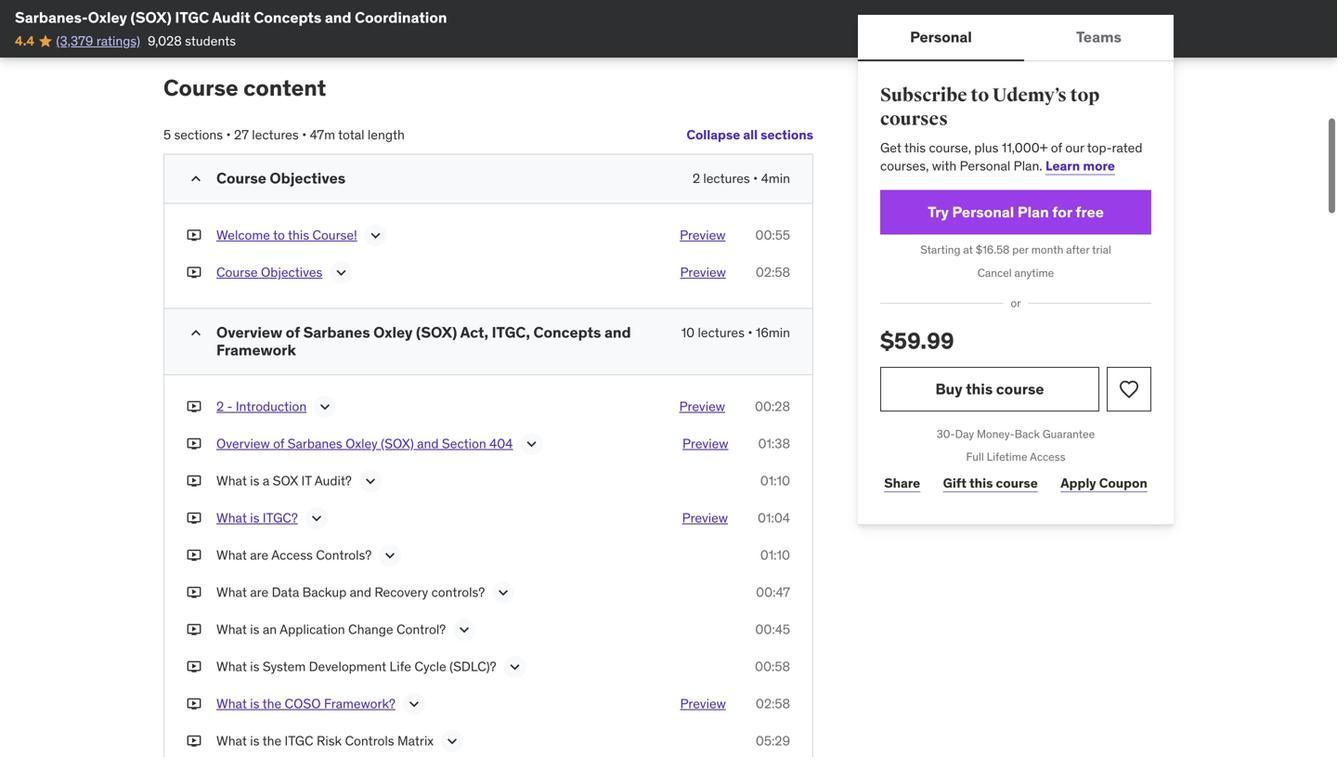 Task type: describe. For each thing, give the bounding box(es) containing it.
teams button
[[1025, 15, 1174, 59]]

4.4
[[15, 32, 34, 49]]

application
[[280, 621, 345, 638]]

this inside 'button'
[[288, 227, 309, 243]]

0 vertical spatial objectives
[[270, 169, 346, 188]]

what for what is the itgc risk controls matrix
[[216, 732, 247, 749]]

30-day money-back guarantee full lifetime access
[[937, 427, 1095, 464]]

sarbanes for overview of sarbanes oxley (sox) act, itgc, concepts and framework
[[303, 323, 370, 342]]

personal inside button
[[910, 27, 972, 46]]

change
[[348, 621, 393, 638]]

00:47
[[756, 584, 791, 600]]

coordination
[[355, 8, 447, 27]]

starting
[[921, 242, 961, 257]]

students
[[185, 32, 236, 49]]

framework?
[[324, 695, 396, 712]]

00:58
[[755, 658, 791, 675]]

is for what is the coso framework?
[[250, 695, 260, 712]]

what for what are access controls?
[[216, 547, 247, 563]]

tab list containing personal
[[858, 15, 1174, 61]]

personal button
[[858, 15, 1025, 59]]

rated
[[1112, 139, 1143, 156]]

0 vertical spatial (sox)
[[131, 8, 172, 27]]

2 course objectives from the top
[[216, 264, 323, 281]]

itgc,
[[492, 323, 530, 342]]

wishlist image
[[1118, 378, 1141, 400]]

2 xsmall image from the top
[[187, 472, 202, 490]]

is for what is the itgc risk controls matrix
[[250, 732, 260, 749]]

small image for overview
[[187, 324, 205, 342]]

• left 47m
[[302, 127, 307, 143]]

sections inside dropdown button
[[761, 126, 814, 143]]

day
[[955, 427, 975, 441]]

teams
[[1077, 27, 1122, 46]]

• for 5 sections • 27 lectures • 47m total length
[[226, 127, 231, 143]]

preview for 02:58
[[680, 264, 726, 281]]

xsmall image for welcome to this course!
[[187, 226, 202, 244]]

of for overview of sarbanes oxley (sox) act, itgc, concepts and framework
[[286, 323, 300, 342]]

control?
[[397, 621, 446, 638]]

month
[[1032, 242, 1064, 257]]

box image
[[425, 2, 487, 37]]

0 vertical spatial course
[[163, 74, 239, 102]]

and inside 'overview of sarbanes oxley (sox) act, itgc, concepts and framework'
[[605, 323, 631, 342]]

sarbanes for overview of sarbanes oxley (sox) and section 404
[[288, 435, 343, 452]]

gift this course
[[943, 475, 1038, 491]]

8 xsmall image from the top
[[187, 732, 202, 750]]

subscribe to udemy's top courses
[[881, 84, 1100, 131]]

preview for 01:04
[[682, 509, 728, 526]]

show lecture description image for what are access controls?
[[381, 546, 400, 565]]

and inside button
[[417, 435, 439, 452]]

what is itgc? button
[[216, 509, 298, 531]]

01:10 for what is a sox it audit?
[[761, 472, 791, 489]]

back
[[1015, 427, 1040, 441]]

apply coupon button
[[1057, 465, 1152, 502]]

guarantee
[[1043, 427, 1095, 441]]

content
[[243, 74, 326, 102]]

get this course, plus 11,000+ of our top-rated courses, with personal plan.
[[881, 139, 1143, 174]]

plan.
[[1014, 157, 1043, 174]]

personal inside "link"
[[953, 202, 1015, 221]]

are for access
[[250, 547, 269, 563]]

subscribe
[[881, 84, 968, 107]]

what for what is an application change control?
[[216, 621, 247, 638]]

learn
[[1046, 157, 1081, 174]]

coso
[[285, 695, 321, 712]]

47m
[[310, 127, 335, 143]]

our
[[1066, 139, 1085, 156]]

gift this course link
[[940, 465, 1042, 502]]

sarbanes-
[[15, 8, 88, 27]]

risk
[[317, 732, 342, 749]]

show lecture description image for welcome to this course!
[[367, 226, 385, 245]]

show lecture description image right controls?
[[494, 583, 513, 602]]

introduction
[[236, 398, 307, 415]]

course for buy this course
[[997, 379, 1045, 398]]

course,
[[929, 139, 972, 156]]

30-
[[937, 427, 955, 441]]

total
[[338, 127, 365, 143]]

what is the coso framework?
[[216, 695, 396, 712]]

11,000+
[[1002, 139, 1048, 156]]

what is itgc?
[[216, 509, 298, 526]]

(3,379
[[56, 32, 93, 49]]

overview of sarbanes oxley (sox) act, itgc, concepts and framework
[[216, 323, 631, 360]]

6 xsmall image from the top
[[187, 658, 202, 676]]

2 sections from the left
[[174, 127, 223, 143]]

course for gift this course
[[996, 475, 1038, 491]]

access inside "30-day money-back guarantee full lifetime access"
[[1030, 450, 1066, 464]]

sarbanes-oxley (sox) itgc audit concepts and coordination
[[15, 8, 447, 27]]

show lecture description image for what is a sox it audit?
[[361, 472, 380, 490]]

is for what is itgc?
[[250, 509, 260, 526]]

4min
[[761, 170, 791, 187]]

welcome
[[216, 227, 270, 243]]

• for 2 lectures • 4min
[[753, 170, 758, 187]]

plan
[[1018, 202, 1049, 221]]

try personal plan for free
[[928, 202, 1104, 221]]

what for what are data backup and recovery controls?
[[216, 584, 247, 600]]

and left coordination
[[325, 8, 352, 27]]

5 xsmall image from the top
[[187, 583, 202, 601]]

show lecture description image up matrix
[[405, 695, 424, 713]]

plus
[[975, 139, 999, 156]]

are for data
[[250, 584, 269, 600]]

00:28
[[755, 398, 791, 415]]

course objectives button
[[216, 263, 323, 286]]

oxley for overview of sarbanes oxley (sox) and section 404
[[346, 435, 378, 452]]

small image for course
[[187, 170, 205, 188]]

01:04
[[758, 509, 791, 526]]

0 horizontal spatial concepts
[[254, 8, 322, 27]]

share
[[885, 475, 921, 491]]

this for get
[[905, 139, 926, 156]]

this for gift
[[970, 475, 993, 491]]

collapse
[[687, 126, 741, 143]]

welcome to this course!
[[216, 227, 357, 243]]

4 xsmall image from the top
[[187, 546, 202, 564]]

overview of sarbanes oxley (sox) and section 404
[[216, 435, 513, 452]]

controls?
[[316, 547, 372, 563]]

-
[[227, 398, 233, 415]]

1 vertical spatial course
[[216, 169, 266, 188]]

a
[[263, 472, 270, 489]]

16min
[[756, 324, 791, 341]]

what is an application change control?
[[216, 621, 446, 638]]

udemy's
[[993, 84, 1067, 107]]

to for subscribe
[[971, 84, 989, 107]]

show lecture description image for what is itgc?
[[307, 509, 326, 528]]

ratings)
[[96, 32, 140, 49]]

all
[[743, 126, 758, 143]]

data
[[272, 584, 299, 600]]

learn more
[[1046, 157, 1115, 174]]

gift
[[943, 475, 967, 491]]

(sox) for overview of sarbanes oxley (sox) act, itgc, concepts and framework
[[416, 323, 457, 342]]



Task type: vqa. For each thing, say whether or not it's contained in the screenshot.
second '02:58' from the bottom
yes



Task type: locate. For each thing, give the bounding box(es) containing it.
lectures
[[252, 127, 299, 143], [704, 170, 750, 187], [698, 324, 745, 341]]

the
[[262, 695, 282, 712], [262, 732, 282, 749]]

1 is from the top
[[250, 472, 260, 489]]

$16.58
[[976, 242, 1010, 257]]

controls?
[[432, 584, 485, 600]]

0 vertical spatial 01:10
[[761, 472, 791, 489]]

(sox) left the act,
[[416, 323, 457, 342]]

1 horizontal spatial concepts
[[534, 323, 601, 342]]

oxley up (3,379 ratings)
[[88, 8, 127, 27]]

is for what is a sox it audit?
[[250, 472, 260, 489]]

xsmall image for 2 - introduction
[[187, 397, 202, 416]]

what left a
[[216, 472, 247, 489]]

tab list
[[858, 15, 1174, 61]]

0 horizontal spatial (sox)
[[131, 8, 172, 27]]

2 vertical spatial lectures
[[698, 324, 745, 341]]

show lecture description image
[[316, 397, 335, 416], [361, 472, 380, 490], [381, 546, 400, 565], [455, 620, 474, 639], [405, 695, 424, 713], [443, 732, 462, 750]]

overview of sarbanes oxley (sox) and section 404 button
[[216, 435, 513, 457]]

show lecture description image right matrix
[[443, 732, 462, 750]]

10
[[682, 324, 695, 341]]

1 vertical spatial to
[[273, 227, 285, 243]]

lifetime
[[987, 450, 1028, 464]]

buy this course button
[[881, 367, 1100, 411]]

what is the coso framework? button
[[216, 695, 396, 717]]

1 vertical spatial of
[[286, 323, 300, 342]]

0 vertical spatial 2
[[693, 170, 700, 187]]

sarbanes inside button
[[288, 435, 343, 452]]

0 horizontal spatial 2
[[216, 398, 224, 415]]

personal up subscribe
[[910, 27, 972, 46]]

is left coso
[[250, 695, 260, 712]]

7 xsmall image from the top
[[187, 695, 202, 713]]

show lecture description image
[[367, 226, 385, 245], [332, 263, 351, 282], [523, 435, 541, 453], [307, 509, 326, 528], [494, 583, 513, 602], [506, 658, 524, 676]]

it
[[301, 472, 312, 489]]

the for itgc
[[262, 732, 282, 749]]

1 vertical spatial sarbanes
[[288, 435, 343, 452]]

sarbanes right framework in the left top of the page
[[303, 323, 370, 342]]

what for what is system development life cycle (sdlc)?
[[216, 658, 247, 675]]

1 what from the top
[[216, 472, 247, 489]]

cancel
[[978, 265, 1012, 280]]

is left system on the bottom
[[250, 658, 260, 675]]

this inside button
[[966, 379, 993, 398]]

matrix
[[398, 732, 434, 749]]

1 xsmall image from the top
[[187, 226, 202, 244]]

section
[[442, 435, 487, 452]]

1 horizontal spatial itgc
[[285, 732, 314, 749]]

is for what is system development life cycle (sdlc)?
[[250, 658, 260, 675]]

2 course from the top
[[996, 475, 1038, 491]]

lectures for course objectives
[[704, 170, 750, 187]]

(sox) inside 'overview of sarbanes oxley (sox) act, itgc, concepts and framework'
[[416, 323, 457, 342]]

2 02:58 from the top
[[756, 695, 791, 712]]

5 is from the top
[[250, 695, 260, 712]]

0 horizontal spatial access
[[271, 547, 313, 563]]

nasdaq image
[[179, 2, 286, 37]]

to inside 'button'
[[273, 227, 285, 243]]

1 horizontal spatial access
[[1030, 450, 1066, 464]]

this inside get this course, plus 11,000+ of our top-rated courses, with personal plan.
[[905, 139, 926, 156]]

of inside button
[[273, 435, 284, 452]]

and left section
[[417, 435, 439, 452]]

1 02:58 from the top
[[756, 264, 791, 281]]

lectures right the 27
[[252, 127, 299, 143]]

1 course objectives from the top
[[216, 169, 346, 188]]

1 are from the top
[[250, 547, 269, 563]]

free
[[1076, 202, 1104, 221]]

course
[[997, 379, 1045, 398], [996, 475, 1038, 491]]

money-
[[977, 427, 1015, 441]]

for
[[1053, 202, 1073, 221]]

more
[[1083, 157, 1115, 174]]

01:10 down 01:04
[[761, 547, 791, 563]]

1 vertical spatial 02:58
[[756, 695, 791, 712]]

objectives down 47m
[[270, 169, 346, 188]]

preview for 01:38
[[683, 435, 729, 452]]

course
[[163, 74, 239, 102], [216, 169, 266, 188], [216, 264, 258, 281]]

0 vertical spatial the
[[262, 695, 282, 712]]

per
[[1013, 242, 1029, 257]]

(sox) up 9,028
[[131, 8, 172, 27]]

sarbanes
[[303, 323, 370, 342], [288, 435, 343, 452]]

is for what is an application change control?
[[250, 621, 260, 638]]

(sox) for overview of sarbanes oxley (sox) and section 404
[[381, 435, 414, 452]]

itgc?
[[263, 509, 298, 526]]

2 vertical spatial oxley
[[346, 435, 378, 452]]

are
[[250, 547, 269, 563], [250, 584, 269, 600]]

show lecture description image right course!
[[367, 226, 385, 245]]

show lecture description image right "itgc?"
[[307, 509, 326, 528]]

the inside what is the coso framework? button
[[262, 695, 282, 712]]

1 vertical spatial small image
[[187, 324, 205, 342]]

show lecture description image for course objectives
[[332, 263, 351, 282]]

0 vertical spatial itgc
[[175, 8, 209, 27]]

1 small image from the top
[[187, 170, 205, 188]]

2 for 2 lectures • 4min
[[693, 170, 700, 187]]

of inside get this course, plus 11,000+ of our top-rated courses, with personal plan.
[[1051, 139, 1063, 156]]

coupon
[[1100, 475, 1148, 491]]

oxley for overview of sarbanes oxley (sox) act, itgc, concepts and framework
[[374, 323, 413, 342]]

0 vertical spatial access
[[1030, 450, 1066, 464]]

2
[[693, 170, 700, 187], [216, 398, 224, 415]]

2 vertical spatial personal
[[953, 202, 1015, 221]]

4 what from the top
[[216, 584, 247, 600]]

the down what is the coso framework? button
[[262, 732, 282, 749]]

objectives down welcome to this course! 'button'
[[261, 264, 323, 281]]

2 horizontal spatial of
[[1051, 139, 1063, 156]]

0 vertical spatial personal
[[910, 27, 972, 46]]

preview
[[680, 227, 726, 243], [680, 264, 726, 281], [680, 398, 725, 415], [683, 435, 729, 452], [682, 509, 728, 526], [680, 695, 726, 712]]

0 vertical spatial of
[[1051, 139, 1063, 156]]

0 vertical spatial are
[[250, 547, 269, 563]]

0 vertical spatial lectures
[[252, 127, 299, 143]]

(sox) inside overview of sarbanes oxley (sox) and section 404 button
[[381, 435, 414, 452]]

this left course!
[[288, 227, 309, 243]]

1 course from the top
[[997, 379, 1045, 398]]

overview for overview of sarbanes oxley (sox) act, itgc, concepts and framework
[[216, 323, 282, 342]]

2 inside button
[[216, 398, 224, 415]]

1 vertical spatial lectures
[[704, 170, 750, 187]]

0 horizontal spatial to
[[273, 227, 285, 243]]

overview down the course objectives button
[[216, 323, 282, 342]]

what left "itgc?"
[[216, 509, 247, 526]]

itgc left risk
[[285, 732, 314, 749]]

6 what from the top
[[216, 658, 247, 675]]

4 is from the top
[[250, 658, 260, 675]]

1 horizontal spatial sections
[[761, 126, 814, 143]]

is inside button
[[250, 509, 260, 526]]

is left "itgc?"
[[250, 509, 260, 526]]

1 sections from the left
[[761, 126, 814, 143]]

2 lectures • 4min
[[693, 170, 791, 187]]

xsmall image
[[187, 226, 202, 244], [187, 397, 202, 416], [187, 435, 202, 453], [187, 620, 202, 639]]

top
[[1071, 84, 1100, 107]]

2 what from the top
[[216, 509, 247, 526]]

2 - introduction button
[[216, 397, 307, 420]]

1 overview from the top
[[216, 323, 282, 342]]

the for coso
[[262, 695, 282, 712]]

1 horizontal spatial to
[[971, 84, 989, 107]]

concepts inside 'overview of sarbanes oxley (sox) act, itgc, concepts and framework'
[[534, 323, 601, 342]]

oxley inside overview of sarbanes oxley (sox) and section 404 button
[[346, 435, 378, 452]]

concepts right itgc, at the left of page
[[534, 323, 601, 342]]

1 horizontal spatial of
[[286, 323, 300, 342]]

sections right all
[[761, 126, 814, 143]]

length
[[368, 127, 405, 143]]

1 horizontal spatial 2
[[693, 170, 700, 187]]

or
[[1011, 296, 1021, 310]]

oxley inside 'overview of sarbanes oxley (sox) act, itgc, concepts and framework'
[[374, 323, 413, 342]]

oxley up the audit?
[[346, 435, 378, 452]]

oxley left the act,
[[374, 323, 413, 342]]

sox
[[273, 472, 298, 489]]

what for what is itgc?
[[216, 509, 247, 526]]

2 is from the top
[[250, 509, 260, 526]]

1 vertical spatial access
[[271, 547, 313, 563]]

this right gift
[[970, 475, 993, 491]]

what left "an"
[[216, 621, 247, 638]]

1 the from the top
[[262, 695, 282, 712]]

show lecture description image for what is the itgc risk controls matrix
[[443, 732, 462, 750]]

02:58 up "05:29"
[[756, 695, 791, 712]]

are left data
[[250, 584, 269, 600]]

what for what is the coso framework?
[[216, 695, 247, 712]]

00:55
[[756, 227, 791, 243]]

lectures down collapse
[[704, 170, 750, 187]]

of left our
[[1051, 139, 1063, 156]]

access down back
[[1030, 450, 1066, 464]]

show lecture description image up recovery
[[381, 546, 400, 565]]

to
[[971, 84, 989, 107], [273, 227, 285, 243]]

5 what from the top
[[216, 621, 247, 638]]

what is a sox it audit?
[[216, 472, 352, 489]]

what are access controls?
[[216, 547, 372, 563]]

itgc for risk
[[285, 732, 314, 749]]

course up back
[[997, 379, 1045, 398]]

is inside button
[[250, 695, 260, 712]]

0 horizontal spatial of
[[273, 435, 284, 452]]

is down what is the coso framework? button
[[250, 732, 260, 749]]

this right buy
[[966, 379, 993, 398]]

apply
[[1061, 475, 1097, 491]]

0 vertical spatial course
[[997, 379, 1045, 398]]

0 vertical spatial small image
[[187, 170, 205, 188]]

what
[[216, 472, 247, 489], [216, 509, 247, 526], [216, 547, 247, 563], [216, 584, 247, 600], [216, 621, 247, 638], [216, 658, 247, 675], [216, 695, 247, 712], [216, 732, 247, 749]]

this up "courses,"
[[905, 139, 926, 156]]

1 vertical spatial are
[[250, 584, 269, 600]]

0 vertical spatial oxley
[[88, 8, 127, 27]]

$59.99
[[881, 327, 955, 355]]

preview for 00:28
[[680, 398, 725, 415]]

3 what from the top
[[216, 547, 247, 563]]

what down what is the coso framework? button
[[216, 732, 247, 749]]

0 vertical spatial to
[[971, 84, 989, 107]]

is left a
[[250, 472, 260, 489]]

1 vertical spatial itgc
[[285, 732, 314, 749]]

what left data
[[216, 584, 247, 600]]

01:10
[[761, 472, 791, 489], [761, 547, 791, 563]]

course objectives
[[216, 169, 346, 188], [216, 264, 323, 281]]

itgc up 9,028 students
[[175, 8, 209, 27]]

what is system development life cycle (sdlc)?
[[216, 658, 497, 675]]

5
[[163, 127, 171, 143]]

of down the course objectives button
[[286, 323, 300, 342]]

oxley
[[88, 8, 127, 27], [374, 323, 413, 342], [346, 435, 378, 452]]

1 vertical spatial oxley
[[374, 323, 413, 342]]

(3,379 ratings)
[[56, 32, 140, 49]]

1 vertical spatial (sox)
[[416, 323, 457, 342]]

welcome to this course! button
[[216, 226, 357, 248]]

404
[[490, 435, 513, 452]]

to for welcome
[[273, 227, 285, 243]]

system
[[263, 658, 306, 675]]

0 vertical spatial concepts
[[254, 8, 322, 27]]

3 is from the top
[[250, 621, 260, 638]]

personal down plus
[[960, 157, 1011, 174]]

2 horizontal spatial (sox)
[[416, 323, 457, 342]]

overview inside button
[[216, 435, 270, 452]]

1 vertical spatial overview
[[216, 435, 270, 452]]

0 vertical spatial course objectives
[[216, 169, 346, 188]]

what left coso
[[216, 695, 247, 712]]

• left the 27
[[226, 127, 231, 143]]

course content
[[163, 74, 326, 102]]

show lecture description image for what is an application change control?
[[455, 620, 474, 639]]

• left 4min
[[753, 170, 758, 187]]

1 xsmall image from the top
[[187, 263, 202, 282]]

01:10 down 01:38
[[761, 472, 791, 489]]

and right backup
[[350, 584, 372, 600]]

2 left -
[[216, 398, 224, 415]]

6 is from the top
[[250, 732, 260, 749]]

courses,
[[881, 157, 929, 174]]

1 vertical spatial objectives
[[261, 264, 323, 281]]

this for buy
[[966, 379, 993, 398]]

concepts right audit
[[254, 8, 322, 27]]

02:58
[[756, 264, 791, 281], [756, 695, 791, 712]]

cycle
[[415, 658, 447, 675]]

2 for 2 - introduction
[[216, 398, 224, 415]]

2 01:10 from the top
[[761, 547, 791, 563]]

at
[[964, 242, 973, 257]]

volkswagen image
[[335, 2, 376, 37]]

course down welcome at the top left of the page
[[216, 264, 258, 281]]

2 vertical spatial (sox)
[[381, 435, 414, 452]]

1 vertical spatial 01:10
[[761, 547, 791, 563]]

(sox) left section
[[381, 435, 414, 452]]

2 vertical spatial course
[[216, 264, 258, 281]]

course down lifetime
[[996, 475, 1038, 491]]

course objectives down welcome to this course! 'button'
[[216, 264, 323, 281]]

(sdlc)?
[[450, 658, 497, 675]]

2 are from the top
[[250, 584, 269, 600]]

to right welcome at the top left of the page
[[273, 227, 285, 243]]

2 vertical spatial of
[[273, 435, 284, 452]]

xsmall image
[[187, 263, 202, 282], [187, 472, 202, 490], [187, 509, 202, 527], [187, 546, 202, 564], [187, 583, 202, 601], [187, 658, 202, 676], [187, 695, 202, 713], [187, 732, 202, 750]]

3 xsmall image from the top
[[187, 509, 202, 527]]

trial
[[1092, 242, 1112, 257]]

2 xsmall image from the top
[[187, 397, 202, 416]]

show lecture description image right 404
[[523, 435, 541, 453]]

itgc for audit
[[175, 8, 209, 27]]

0 horizontal spatial itgc
[[175, 8, 209, 27]]

is left "an"
[[250, 621, 260, 638]]

0 vertical spatial sarbanes
[[303, 323, 370, 342]]

what inside button
[[216, 695, 247, 712]]

7 what from the top
[[216, 695, 247, 712]]

01:38
[[758, 435, 791, 452]]

4 xsmall image from the top
[[187, 620, 202, 639]]

show lecture description image up overview of sarbanes oxley (sox) and section 404
[[316, 397, 335, 416]]

anytime
[[1015, 265, 1055, 280]]

0 vertical spatial overview
[[216, 323, 282, 342]]

apply coupon
[[1061, 475, 1148, 491]]

0 vertical spatial 02:58
[[756, 264, 791, 281]]

xsmall image for overview of sarbanes oxley (sox) and section 404
[[187, 435, 202, 453]]

2 - introduction
[[216, 398, 307, 415]]

sarbanes inside 'overview of sarbanes oxley (sox) act, itgc, concepts and framework'
[[303, 323, 370, 342]]

show lecture description image down overview of sarbanes oxley (sox) and section 404 button
[[361, 472, 380, 490]]

course inside button
[[997, 379, 1045, 398]]

show lecture description image up (sdlc)?
[[455, 620, 474, 639]]

8 what from the top
[[216, 732, 247, 749]]

• for 10 lectures • 16min
[[748, 324, 753, 341]]

1 vertical spatial 2
[[216, 398, 224, 415]]

of up the what is a sox it audit?
[[273, 435, 284, 452]]

what for what is a sox it audit?
[[216, 472, 247, 489]]

are down the what is itgc? button
[[250, 547, 269, 563]]

course down 9,028 students
[[163, 74, 239, 102]]

• left 16min on the top right of the page
[[748, 324, 753, 341]]

1 vertical spatial personal
[[960, 157, 1011, 174]]

course objectives down 5 sections • 27 lectures • 47m total length
[[216, 169, 346, 188]]

2 overview from the top
[[216, 435, 270, 452]]

1 vertical spatial course
[[996, 475, 1038, 491]]

1 vertical spatial the
[[262, 732, 282, 749]]

access up data
[[271, 547, 313, 563]]

recovery
[[375, 584, 428, 600]]

27
[[234, 127, 249, 143]]

the left coso
[[262, 695, 282, 712]]

0 horizontal spatial sections
[[174, 127, 223, 143]]

objectives inside button
[[261, 264, 323, 281]]

1 vertical spatial course objectives
[[216, 264, 323, 281]]

an
[[263, 621, 277, 638]]

buy
[[936, 379, 963, 398]]

3 xsmall image from the top
[[187, 435, 202, 453]]

1 vertical spatial concepts
[[534, 323, 601, 342]]

01:10 for what are access controls?
[[761, 547, 791, 563]]

overview inside 'overview of sarbanes oxley (sox) act, itgc, concepts and framework'
[[216, 323, 282, 342]]

show lecture description image for overview of sarbanes oxley (sox) and section 404
[[523, 435, 541, 453]]

2 the from the top
[[262, 732, 282, 749]]

show lecture description image right (sdlc)?
[[506, 658, 524, 676]]

lectures right 10
[[698, 324, 745, 341]]

learn more link
[[1046, 157, 1115, 174]]

and left 10
[[605, 323, 631, 342]]

of inside 'overview of sarbanes oxley (sox) act, itgc, concepts and framework'
[[286, 323, 300, 342]]

02:58 down 00:55
[[756, 264, 791, 281]]

to left udemy's
[[971, 84, 989, 107]]

personal inside get this course, plus 11,000+ of our top-rated courses, with personal plan.
[[960, 157, 1011, 174]]

what inside button
[[216, 509, 247, 526]]

access
[[1030, 450, 1066, 464], [271, 547, 313, 563]]

lectures for overview of sarbanes oxley (sox) act, itgc, concepts and framework
[[698, 324, 745, 341]]

what left system on the bottom
[[216, 658, 247, 675]]

top-
[[1088, 139, 1112, 156]]

what down the what is itgc? button
[[216, 547, 247, 563]]

2 small image from the top
[[187, 324, 205, 342]]

get
[[881, 139, 902, 156]]

show lecture description image down course!
[[332, 263, 351, 282]]

sarbanes up it on the left
[[288, 435, 343, 452]]

9,028 students
[[148, 32, 236, 49]]

personal up $16.58
[[953, 202, 1015, 221]]

1 horizontal spatial (sox)
[[381, 435, 414, 452]]

course down the 27
[[216, 169, 266, 188]]

overview down 2 - introduction button
[[216, 435, 270, 452]]

to inside subscribe to udemy's top courses
[[971, 84, 989, 107]]

after
[[1067, 242, 1090, 257]]

small image
[[187, 170, 205, 188], [187, 324, 205, 342]]

overview for overview of sarbanes oxley (sox) and section 404
[[216, 435, 270, 452]]

full
[[967, 450, 984, 464]]

2 down collapse
[[693, 170, 700, 187]]

1 01:10 from the top
[[761, 472, 791, 489]]

sections
[[761, 126, 814, 143], [174, 127, 223, 143]]

sections right 5
[[174, 127, 223, 143]]

of for overview of sarbanes oxley (sox) and section 404
[[273, 435, 284, 452]]

course inside button
[[216, 264, 258, 281]]

audit
[[212, 8, 251, 27]]

00:45
[[756, 621, 791, 638]]



